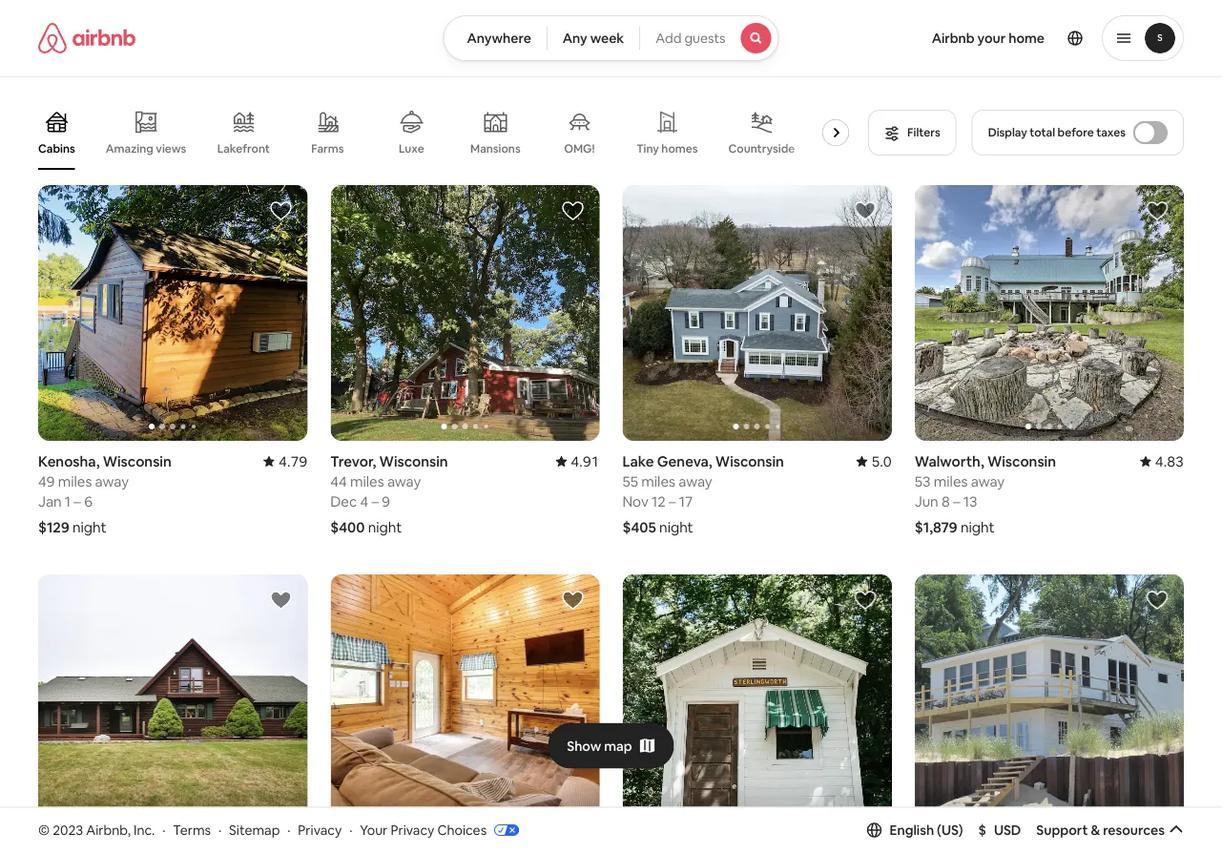 Task type: describe. For each thing, give the bounding box(es) containing it.
mansions
[[470, 141, 521, 156]]

your
[[360, 821, 388, 838]]

kenosha,
[[38, 452, 100, 471]]

$
[[979, 821, 987, 839]]

cabins
[[38, 141, 75, 156]]

away for 44 miles away
[[387, 472, 421, 491]]

add to wishlist: pontiac, illinois image
[[562, 589, 584, 612]]

2023
[[53, 821, 83, 838]]

none search field containing anywhere
[[443, 15, 779, 61]]

walworth, wisconsin 53 miles away jun 8 – 13 $1,879 night
[[915, 452, 1056, 536]]

lakefront
[[217, 141, 270, 156]]

6
[[84, 492, 92, 511]]

week
[[590, 30, 624, 47]]

17
[[679, 492, 693, 511]]

support & resources
[[1037, 821, 1165, 839]]

– for dec 4 – 9
[[372, 492, 379, 511]]

privacy inside your privacy choices 'link'
[[391, 821, 434, 838]]

12
[[652, 492, 666, 511]]

4.91 out of 5 average rating image
[[556, 452, 600, 471]]

away for 53 miles away
[[971, 472, 1005, 491]]

display total before taxes button
[[972, 110, 1184, 156]]

usd
[[994, 821, 1021, 839]]

group containing amazing views
[[38, 95, 879, 170]]

away for 49 miles away
[[95, 472, 129, 491]]

$ usd
[[979, 821, 1021, 839]]

airbnb your home link
[[920, 18, 1056, 58]]

miles inside lake geneva, wisconsin 55 miles away nov 12 – 17 $405 night
[[641, 472, 676, 491]]

add to wishlist: trevor, wisconsin image
[[562, 199, 584, 222]]

away inside lake geneva, wisconsin 55 miles away nov 12 – 17 $405 night
[[679, 472, 712, 491]]

support & resources button
[[1037, 821, 1184, 839]]

add guests
[[656, 30, 726, 47]]

wisconsin for 53 miles away
[[987, 452, 1056, 471]]

english
[[890, 821, 934, 839]]

4 · from the left
[[349, 821, 352, 838]]

add to wishlist: walworth, wisconsin image
[[1146, 199, 1169, 222]]

guests
[[685, 30, 726, 47]]

wisconsin for 49 miles away
[[103, 452, 171, 471]]

©
[[38, 821, 50, 838]]

add guests button
[[639, 15, 779, 61]]

airbnb
[[932, 30, 975, 47]]

5.0
[[872, 452, 892, 471]]

inc.
[[134, 821, 155, 838]]

– inside lake geneva, wisconsin 55 miles away nov 12 – 17 $405 night
[[669, 492, 676, 511]]

add to wishlist: porter, indiana image
[[1146, 589, 1169, 612]]

trevor, wisconsin 44 miles away dec 4 – 9 $400 night
[[330, 452, 448, 536]]

night for jan 1 – 6
[[72, 518, 106, 536]]

trevor,
[[330, 452, 376, 471]]

taxes
[[1096, 125, 1126, 140]]

add to wishlist: mokena, illinois image
[[269, 589, 292, 612]]

display
[[988, 125, 1027, 140]]

anywhere button
[[443, 15, 547, 61]]

tiny
[[637, 141, 659, 156]]

terms link
[[173, 821, 211, 838]]

13
[[963, 492, 978, 511]]

resources
[[1103, 821, 1165, 839]]

lake geneva, wisconsin 55 miles away nov 12 – 17 $405 night
[[623, 452, 784, 536]]

add to wishlist: kenosha, wisconsin image
[[269, 199, 292, 222]]

your privacy choices
[[360, 821, 487, 838]]

jun
[[915, 492, 939, 511]]

2 · from the left
[[218, 821, 222, 838]]

airbnb your home
[[932, 30, 1045, 47]]

1
[[65, 492, 71, 511]]

amazing
[[106, 141, 153, 156]]

night for jun 8 – 13
[[961, 518, 995, 536]]

english (us)
[[890, 821, 963, 839]]

1 privacy from the left
[[298, 821, 342, 838]]

show map
[[567, 737, 632, 754]]

jan
[[38, 492, 62, 511]]

airbnb,
[[86, 821, 131, 838]]

walworth,
[[915, 452, 984, 471]]

add to wishlist: elkhorn, wisconsin image
[[854, 589, 877, 612]]

privacy link
[[298, 821, 342, 838]]

&
[[1091, 821, 1100, 839]]

homes
[[662, 141, 698, 156]]

49
[[38, 472, 55, 491]]

night inside lake geneva, wisconsin 55 miles away nov 12 – 17 $405 night
[[659, 518, 693, 536]]

terms
[[173, 821, 211, 838]]

lake
[[623, 452, 654, 471]]

omg!
[[564, 141, 595, 156]]



Task type: locate. For each thing, give the bounding box(es) containing it.
add
[[656, 30, 682, 47]]

4 – from the left
[[953, 492, 960, 511]]

3 – from the left
[[669, 492, 676, 511]]

·
[[162, 821, 165, 838], [218, 821, 222, 838], [287, 821, 291, 838], [349, 821, 352, 838]]

wisconsin inside "kenosha, wisconsin 49 miles away jan 1 – 6 $129 night"
[[103, 452, 171, 471]]

choices
[[437, 821, 487, 838]]

– for jan 1 – 6
[[74, 492, 81, 511]]

support
[[1037, 821, 1088, 839]]

miles for dec
[[350, 472, 384, 491]]

44
[[330, 472, 347, 491]]

away down kenosha,
[[95, 472, 129, 491]]

4 wisconsin from the left
[[987, 452, 1056, 471]]

night down 13
[[961, 518, 995, 536]]

miles inside walworth, wisconsin 53 miles away jun 8 – 13 $1,879 night
[[934, 472, 968, 491]]

2 – from the left
[[372, 492, 379, 511]]

– right 8
[[953, 492, 960, 511]]

5.0 out of 5 average rating image
[[856, 452, 892, 471]]

nov
[[623, 492, 649, 511]]

4 night from the left
[[961, 518, 995, 536]]

night inside "trevor, wisconsin 44 miles away dec 4 – 9 $400 night"
[[368, 518, 402, 536]]

– inside walworth, wisconsin 53 miles away jun 8 – 13 $1,879 night
[[953, 492, 960, 511]]

away up '9'
[[387, 472, 421, 491]]

miles for jan
[[58, 472, 92, 491]]

$1,879
[[915, 518, 958, 536]]

your
[[978, 30, 1006, 47]]

· right inc.
[[162, 821, 165, 838]]

– left 17
[[669, 492, 676, 511]]

filters button
[[868, 110, 957, 156]]

kenosha, wisconsin 49 miles away jan 1 – 6 $129 night
[[38, 452, 171, 536]]

any week button
[[547, 15, 640, 61]]

$405
[[623, 518, 656, 536]]

wisconsin
[[103, 452, 171, 471], [379, 452, 448, 471], [715, 452, 784, 471], [987, 452, 1056, 471]]

1 · from the left
[[162, 821, 165, 838]]

1 wisconsin from the left
[[103, 452, 171, 471]]

privacy
[[298, 821, 342, 838], [391, 821, 434, 838]]

3 night from the left
[[659, 518, 693, 536]]

dec
[[330, 492, 357, 511]]

before
[[1058, 125, 1094, 140]]

wisconsin inside lake geneva, wisconsin 55 miles away nov 12 – 17 $405 night
[[715, 452, 784, 471]]

· left your
[[349, 821, 352, 838]]

55
[[623, 472, 638, 491]]

profile element
[[802, 0, 1184, 76]]

farms
[[311, 141, 344, 156]]

home
[[1009, 30, 1045, 47]]

– inside "kenosha, wisconsin 49 miles away jan 1 – 6 $129 night"
[[74, 492, 81, 511]]

4.83
[[1155, 452, 1184, 471]]

4 away from the left
[[971, 472, 1005, 491]]

$129
[[38, 518, 69, 536]]

2 privacy from the left
[[391, 821, 434, 838]]

–
[[74, 492, 81, 511], [372, 492, 379, 511], [669, 492, 676, 511], [953, 492, 960, 511]]

miles for jun
[[934, 472, 968, 491]]

8
[[942, 492, 950, 511]]

4.79
[[279, 452, 307, 471]]

countryside
[[729, 141, 795, 156]]

wisconsin inside walworth, wisconsin 53 miles away jun 8 – 13 $1,879 night
[[987, 452, 1056, 471]]

2 miles from the left
[[350, 472, 384, 491]]

show map button
[[548, 723, 674, 769]]

3 miles from the left
[[641, 472, 676, 491]]

any
[[563, 30, 588, 47]]

$400
[[330, 518, 365, 536]]

miles inside "trevor, wisconsin 44 miles away dec 4 – 9 $400 night"
[[350, 472, 384, 491]]

night inside "kenosha, wisconsin 49 miles away jan 1 – 6 $129 night"
[[72, 518, 106, 536]]

privacy left your
[[298, 821, 342, 838]]

miles down kenosha,
[[58, 472, 92, 491]]

night
[[72, 518, 106, 536], [368, 518, 402, 536], [659, 518, 693, 536], [961, 518, 995, 536]]

miles up 4
[[350, 472, 384, 491]]

· right terms link
[[218, 821, 222, 838]]

None search field
[[443, 15, 779, 61]]

– left '9'
[[372, 492, 379, 511]]

group
[[38, 95, 879, 170], [38, 185, 307, 441], [330, 185, 600, 441], [623, 185, 892, 441], [915, 185, 1184, 441], [38, 575, 307, 830], [330, 575, 600, 830], [623, 575, 892, 830], [915, 575, 1184, 830]]

map
[[604, 737, 632, 754]]

away inside "trevor, wisconsin 44 miles away dec 4 – 9 $400 night"
[[387, 472, 421, 491]]

show
[[567, 737, 601, 754]]

sitemap
[[229, 821, 280, 838]]

· left privacy link
[[287, 821, 291, 838]]

2 wisconsin from the left
[[379, 452, 448, 471]]

3 away from the left
[[679, 472, 712, 491]]

2 night from the left
[[368, 518, 402, 536]]

sitemap link
[[229, 821, 280, 838]]

– for jun 8 – 13
[[953, 492, 960, 511]]

3 wisconsin from the left
[[715, 452, 784, 471]]

away up 13
[[971, 472, 1005, 491]]

any week
[[563, 30, 624, 47]]

away up 17
[[679, 472, 712, 491]]

1 miles from the left
[[58, 472, 92, 491]]

wisconsin right walworth,
[[987, 452, 1056, 471]]

2 away from the left
[[387, 472, 421, 491]]

terms · sitemap · privacy
[[173, 821, 342, 838]]

1 night from the left
[[72, 518, 106, 536]]

9
[[382, 492, 390, 511]]

display total before taxes
[[988, 125, 1126, 140]]

night for dec 4 – 9
[[368, 518, 402, 536]]

filters
[[908, 125, 941, 140]]

miles inside "kenosha, wisconsin 49 miles away jan 1 – 6 $129 night"
[[58, 472, 92, 491]]

tiny homes
[[637, 141, 698, 156]]

(us)
[[937, 821, 963, 839]]

add to wishlist: lake geneva, wisconsin image
[[854, 199, 877, 222]]

night down 17
[[659, 518, 693, 536]]

total
[[1030, 125, 1055, 140]]

english (us) button
[[867, 821, 963, 839]]

1 horizontal spatial privacy
[[391, 821, 434, 838]]

wisconsin up '9'
[[379, 452, 448, 471]]

night down '6'
[[72, 518, 106, 536]]

53
[[915, 472, 931, 491]]

away inside walworth, wisconsin 53 miles away jun 8 – 13 $1,879 night
[[971, 472, 1005, 491]]

luxe
[[399, 141, 424, 156]]

anywhere
[[467, 30, 531, 47]]

miles up 12
[[641, 472, 676, 491]]

4.79 out of 5 average rating image
[[263, 452, 307, 471]]

away inside "kenosha, wisconsin 49 miles away jan 1 – 6 $129 night"
[[95, 472, 129, 491]]

miles down walworth,
[[934, 472, 968, 491]]

wisconsin right the geneva,
[[715, 452, 784, 471]]

3 · from the left
[[287, 821, 291, 838]]

privacy right your
[[391, 821, 434, 838]]

amazing views
[[106, 141, 186, 156]]

night down '9'
[[368, 518, 402, 536]]

1 away from the left
[[95, 472, 129, 491]]

– right 1
[[74, 492, 81, 511]]

night inside walworth, wisconsin 53 miles away jun 8 – 13 $1,879 night
[[961, 518, 995, 536]]

– inside "trevor, wisconsin 44 miles away dec 4 – 9 $400 night"
[[372, 492, 379, 511]]

4 miles from the left
[[934, 472, 968, 491]]

miles
[[58, 472, 92, 491], [350, 472, 384, 491], [641, 472, 676, 491], [934, 472, 968, 491]]

4
[[360, 492, 368, 511]]

wisconsin for 44 miles away
[[379, 452, 448, 471]]

4.83 out of 5 average rating image
[[1140, 452, 1184, 471]]

4.91
[[571, 452, 600, 471]]

geneva,
[[657, 452, 712, 471]]

wisconsin right kenosha,
[[103, 452, 171, 471]]

wisconsin inside "trevor, wisconsin 44 miles away dec 4 – 9 $400 night"
[[379, 452, 448, 471]]

your privacy choices link
[[360, 821, 519, 840]]

© 2023 airbnb, inc. ·
[[38, 821, 165, 838]]

0 horizontal spatial privacy
[[298, 821, 342, 838]]

views
[[156, 141, 186, 156]]

1 – from the left
[[74, 492, 81, 511]]



Task type: vqa. For each thing, say whether or not it's contained in the screenshot.
preferences
no



